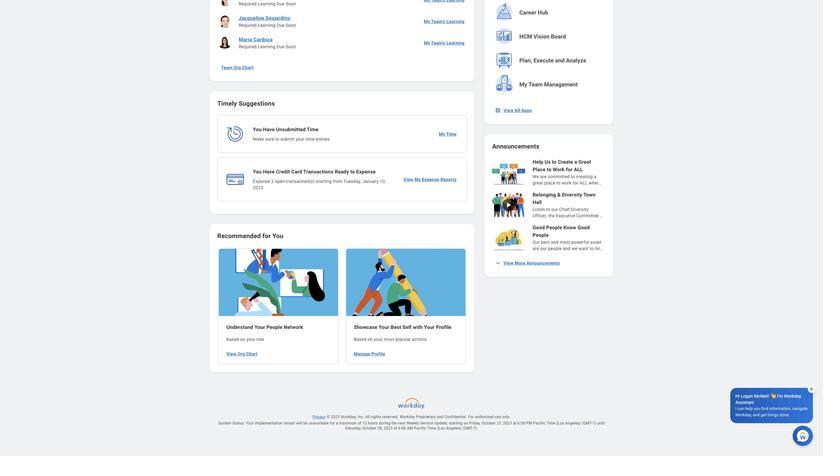Task type: locate. For each thing, give the bounding box(es) containing it.
to down us
[[547, 167, 552, 173]]

view
[[504, 108, 514, 113], [404, 177, 414, 182], [504, 261, 514, 266], [227, 351, 237, 356]]

to
[[275, 137, 279, 142], [552, 159, 557, 165], [547, 167, 552, 173], [350, 169, 355, 175], [571, 174, 575, 179], [557, 180, 561, 186], [546, 207, 551, 212], [590, 246, 594, 251]]

for down create at the top
[[566, 167, 573, 173]]

and up update;
[[437, 415, 444, 419]]

understand your people network
[[227, 324, 303, 330]]

for down "©"
[[330, 421, 335, 425]]

diversity
[[562, 192, 583, 198], [571, 207, 589, 212]]

are down our
[[533, 246, 539, 251]]

reports
[[441, 177, 457, 182]]

starting inside expense 2 open transaction(s) starting from tuesday, january 10, 2023
[[316, 179, 332, 184]]

1 due from the top
[[277, 1, 285, 6]]

time inside button
[[446, 132, 457, 137]]

actions
[[412, 337, 427, 342]]

1 my team's learning button from the top
[[422, 15, 467, 28]]

2 my team's learning from the top
[[424, 40, 465, 45]]

on for showcase
[[368, 337, 373, 342]]

0 vertical spatial org
[[234, 65, 241, 70]]

your
[[296, 137, 305, 142], [247, 337, 255, 342], [374, 337, 383, 342]]

1 vertical spatial my team's learning
[[424, 40, 465, 45]]

2 vertical spatial soon
[[286, 44, 296, 49]]

org
[[234, 65, 241, 70], [238, 351, 245, 356]]

workday right i'm
[[784, 394, 802, 399]]

1 horizontal spatial are
[[540, 174, 547, 179]]

0 vertical spatial …
[[599, 180, 602, 186]]

1 vertical spatial starting
[[449, 421, 463, 425]]

at down reserved. on the left bottom of the page
[[394, 426, 397, 431]]

team's
[[431, 19, 446, 24], [431, 40, 446, 45]]

people left know
[[546, 225, 562, 231]]

pacific down the 'service'
[[414, 426, 426, 431]]

org for view
[[238, 351, 245, 356]]

2 required from the top
[[239, 23, 257, 28]]

network
[[284, 324, 303, 330]]

showcase
[[354, 324, 378, 330]]

required down jacqueline on the top of the page
[[239, 23, 257, 28]]

diversity up committee
[[571, 207, 589, 212]]

0 vertical spatial (gmt-
[[582, 421, 593, 425]]

0 horizontal spatial workday
[[400, 415, 415, 419]]

0 vertical spatial at
[[513, 421, 517, 425]]

time
[[307, 127, 319, 133], [446, 132, 457, 137], [547, 421, 556, 425], [427, 426, 436, 431]]

town
[[584, 192, 596, 198]]

org inside button
[[234, 65, 241, 70]]

1 vertical spatial …
[[600, 213, 603, 218]]

to left the hir
[[590, 246, 594, 251]]

workday assistant region
[[731, 386, 816, 446]]

angeles)
[[565, 421, 581, 425], [446, 426, 462, 431]]

©
[[327, 415, 330, 419]]

on for understand
[[240, 337, 245, 342]]

workday
[[784, 394, 802, 399], [400, 415, 415, 419]]

implementation
[[255, 421, 283, 425]]

service
[[420, 421, 433, 425]]

our left chief
[[552, 207, 558, 212]]

1 horizontal spatial starting
[[449, 421, 463, 425]]

(gmt- down friday, at the bottom of the page
[[463, 426, 473, 431]]

place
[[533, 167, 546, 173]]

entries
[[316, 137, 330, 142]]

1 required from the top
[[239, 1, 257, 6]]

expense left reports
[[422, 177, 439, 182]]

0 vertical spatial are
[[540, 174, 547, 179]]

create
[[558, 159, 573, 165]]

with
[[413, 324, 423, 330]]

1 my team's learning from the top
[[424, 19, 465, 24]]

org down based on your role
[[238, 351, 245, 356]]

2 horizontal spatial on
[[464, 421, 468, 425]]

… inside "good people know good people our best and most powerful asset are our people and we want to hir …"
[[600, 246, 603, 251]]

0 vertical spatial you
[[253, 127, 262, 133]]

(gmt- left until
[[582, 421, 593, 425]]

starting down confidential.
[[449, 421, 463, 425]]

all right inc.
[[366, 415, 370, 419]]

the
[[549, 213, 555, 218], [392, 421, 397, 425]]

2 vertical spatial …
[[600, 246, 603, 251]]

pacific
[[533, 421, 546, 425], [414, 426, 426, 431]]

0 horizontal spatial most
[[384, 337, 394, 342]]

you
[[253, 127, 262, 133], [253, 169, 262, 175], [273, 232, 284, 240]]

0 vertical spatial required
[[239, 1, 257, 6]]

required up jacqueline on the top of the page
[[239, 1, 257, 6]]

all left apps
[[515, 108, 521, 113]]

learning inside jacqueline desjardins required learning due soon
[[258, 23, 276, 28]]

0 horizontal spatial based
[[227, 337, 239, 342]]

for
[[468, 415, 474, 419]]

to up work
[[571, 174, 575, 179]]

work
[[562, 180, 572, 186]]

2 due from the top
[[277, 23, 285, 28]]

team's for cardoza
[[431, 40, 446, 45]]

inc.
[[358, 415, 364, 419]]

0 vertical spatial most
[[560, 240, 570, 245]]

view for view all apps
[[504, 108, 514, 113]]

our down best
[[540, 246, 547, 251]]

2 vertical spatial due
[[277, 44, 285, 49]]

3 due from the top
[[277, 44, 285, 49]]

best
[[541, 240, 550, 245]]

view more announcements button
[[493, 257, 564, 269]]

1 team's from the top
[[431, 19, 446, 24]]

on down showcase
[[368, 337, 373, 342]]

1 vertical spatial most
[[384, 337, 394, 342]]

1 horizontal spatial at
[[513, 421, 517, 425]]

your up manage profile button
[[374, 337, 383, 342]]

based down showcase
[[354, 337, 367, 342]]

team's for desjardins
[[431, 19, 446, 24]]

0 horizontal spatial a
[[336, 421, 338, 425]]

0 vertical spatial our
[[552, 207, 558, 212]]

7).
[[473, 426, 478, 431]]

0 horizontal spatial starting
[[316, 179, 332, 184]]

1 horizontal spatial our
[[552, 207, 558, 212]]

1 vertical spatial announcements
[[527, 261, 560, 266]]

2 horizontal spatial expense
[[422, 177, 439, 182]]

org inside button
[[238, 351, 245, 356]]

1 horizontal spatial workday,
[[736, 413, 752, 417]]

the inside privacy © 2023 workday, inc. all rights reserved. workday proprietary and confidential. for authorized use only. system status: your implementation tenant will be unavailable for a maximum of 12 hours during the next weekly service update; starting on friday, october 27, 2023 at 6:00 pm pacific time (los angeles) (gmt-7) until saturday, october 28, 2023 at 6:00 am pacific time (los angeles) (gmt-7).
[[392, 421, 397, 425]]

hub
[[538, 9, 548, 16]]

you for you have unsubmitted time
[[253, 127, 262, 133]]

our inside belonging & diversity town hall listen to our chief diversity officer, the executive committee …
[[552, 207, 558, 212]]

due down the 'desjardins'
[[277, 23, 285, 28]]

a up wher
[[594, 174, 597, 179]]

october down authorized
[[482, 421, 496, 425]]

2 vertical spatial people
[[267, 324, 283, 330]]

0 vertical spatial profile
[[436, 324, 452, 330]]

0 vertical spatial 6:00
[[518, 421, 525, 425]]

1 horizontal spatial good
[[578, 225, 590, 231]]

a left maximum
[[336, 421, 338, 425]]

on down understand
[[240, 337, 245, 342]]

starting down transactions
[[316, 179, 332, 184]]

0 vertical spatial workday
[[784, 394, 802, 399]]

0 vertical spatial soon
[[286, 1, 296, 6]]

1 vertical spatial our
[[540, 246, 547, 251]]

0 vertical spatial all
[[515, 108, 521, 113]]

footer
[[200, 395, 624, 456]]

workday, inside hi logan mcneil! 👋 i'm workday assistant i can help you find information, navigate workday, and get things done.
[[736, 413, 752, 417]]

1 vertical spatial chart
[[246, 351, 258, 356]]

am
[[407, 426, 413, 431]]

expense inside button
[[422, 177, 439, 182]]

1 vertical spatial a
[[594, 174, 597, 179]]

1 horizontal spatial team
[[529, 81, 543, 88]]

0 horizontal spatial angeles)
[[446, 426, 462, 431]]

due up the 'desjardins'
[[277, 1, 285, 6]]

… inside belonging & diversity town hall listen to our chief diversity officer, the executive committee …
[[600, 213, 603, 218]]

workday,
[[736, 413, 752, 417], [341, 415, 357, 419]]

3 required from the top
[[239, 44, 257, 49]]

due inside maria cardoza required learning due soon
[[277, 44, 285, 49]]

vision
[[534, 33, 550, 40]]

listen
[[533, 207, 545, 212]]

our
[[533, 240, 540, 245]]

based
[[227, 337, 239, 342], [354, 337, 367, 342]]

2 horizontal spatial your
[[374, 337, 383, 342]]

good people know good people our best and most powerful asset are our people and we want to hir …
[[533, 225, 603, 251]]

most
[[560, 240, 570, 245], [384, 337, 394, 342]]

good down officer,
[[533, 225, 545, 231]]

most inside "good people know good people our best and most powerful asset are our people and we want to hir …"
[[560, 240, 570, 245]]

chart down maria
[[242, 65, 254, 70]]

0 horizontal spatial all
[[366, 415, 370, 419]]

2 based from the left
[[354, 337, 367, 342]]

soon inside maria cardoza required learning due soon
[[286, 44, 296, 49]]

(los down update;
[[437, 426, 445, 431]]

to right us
[[552, 159, 557, 165]]

your up role
[[255, 324, 265, 330]]

1 good from the left
[[533, 225, 545, 231]]

workday up 'weekly'
[[400, 415, 415, 419]]

good down committee
[[578, 225, 590, 231]]

the right officer,
[[549, 213, 555, 218]]

1 vertical spatial are
[[533, 246, 539, 251]]

org for team
[[234, 65, 241, 70]]

1 vertical spatial all
[[580, 180, 588, 186]]

1 horizontal spatial your
[[296, 137, 305, 142]]

october down the hours at the left bottom of the page
[[363, 426, 377, 431]]

6:00 left 'pm'
[[518, 421, 525, 425]]

your inside privacy © 2023 workday, inc. all rights reserved. workday proprietary and confidential. for authorized use only. system status: your implementation tenant will be unavailable for a maximum of 12 hours during the next weekly service update; starting on friday, october 27, 2023 at 6:00 pm pacific time (los angeles) (gmt-7) until saturday, october 28, 2023 at 6:00 am pacific time (los angeles) (gmt-7).
[[246, 421, 254, 425]]

0 vertical spatial team
[[221, 65, 233, 70]]

1 vertical spatial october
[[363, 426, 377, 431]]

workday, up maximum
[[341, 415, 357, 419]]

jacqueline
[[239, 15, 264, 21]]

0 vertical spatial my team's learning button
[[422, 15, 467, 28]]

timely
[[217, 100, 237, 107]]

a left great
[[575, 159, 577, 165]]

starting
[[316, 179, 332, 184], [449, 421, 463, 425]]

6:00
[[518, 421, 525, 425], [398, 426, 406, 431]]

on
[[240, 337, 245, 342], [368, 337, 373, 342], [464, 421, 468, 425]]

most up people
[[560, 240, 570, 245]]

help
[[746, 406, 753, 411]]

chart inside button
[[246, 351, 258, 356]]

chart inside button
[[242, 65, 254, 70]]

based down understand
[[227, 337, 239, 342]]

chart
[[242, 65, 254, 70], [246, 351, 258, 356]]

mcneil!
[[754, 394, 770, 399]]

to inside belonging & diversity town hall listen to our chief diversity officer, the executive committee …
[[546, 207, 551, 212]]

your right status: at left
[[246, 421, 254, 425]]

make sure to submit your time entries
[[253, 137, 330, 142]]

help us to create a great place to work for all we are committed to creating a great place to work for all wher …
[[533, 159, 602, 186]]

time
[[306, 137, 315, 142]]

learning inside maria cardoza required learning due soon
[[258, 44, 276, 49]]

team org chart button
[[219, 61, 256, 74]]

my
[[424, 19, 430, 24], [424, 40, 430, 45], [520, 81, 527, 88], [439, 132, 445, 137], [415, 177, 421, 182]]

and down you
[[753, 413, 760, 417]]

1 vertical spatial diversity
[[571, 207, 589, 212]]

view org chart
[[227, 351, 258, 356]]

1 vertical spatial 6:00
[[398, 426, 406, 431]]

0 vertical spatial team's
[[431, 19, 446, 24]]

have up sure
[[263, 127, 275, 133]]

to right sure
[[275, 137, 279, 142]]

org down maria
[[234, 65, 241, 70]]

want
[[579, 246, 589, 251]]

2 have from the top
[[263, 169, 275, 175]]

diversity down work
[[562, 192, 583, 198]]

and left analyze
[[555, 57, 565, 64]]

expense left 2
[[253, 179, 270, 184]]

pm
[[527, 421, 532, 425]]

your
[[255, 324, 265, 330], [379, 324, 390, 330], [424, 324, 435, 330], [246, 421, 254, 425]]

on left friday, at the bottom of the page
[[464, 421, 468, 425]]

chart down based on your role
[[246, 351, 258, 356]]

based for understand your people network
[[227, 337, 239, 342]]

the down reserved. on the left bottom of the page
[[392, 421, 397, 425]]

required inside maria cardoza required learning due soon
[[239, 44, 257, 49]]

0 vertical spatial angeles)
[[565, 421, 581, 425]]

privacy link
[[312, 414, 326, 420]]

0 vertical spatial due
[[277, 1, 285, 6]]

required down maria
[[239, 44, 257, 49]]

announcements up help
[[493, 143, 540, 150]]

2 my team's learning button from the top
[[422, 37, 467, 49]]

all
[[515, 108, 521, 113], [366, 415, 370, 419]]

2 soon from the top
[[286, 23, 296, 28]]

ready
[[335, 169, 349, 175]]

required inside jacqueline desjardins required learning due soon
[[239, 23, 257, 28]]

view inside recommended for you "list"
[[227, 351, 237, 356]]

recommended for you list
[[215, 248, 470, 365]]

and inside hi logan mcneil! 👋 i'm workday assistant i can help you find information, navigate workday, and get things done.
[[753, 413, 760, 417]]

soon
[[286, 1, 296, 6], [286, 23, 296, 28], [286, 44, 296, 49]]

your left role
[[247, 337, 255, 342]]

0 horizontal spatial good
[[533, 225, 545, 231]]

on inside privacy © 2023 workday, inc. all rights reserved. workday proprietary and confidential. for authorized use only. system status: your implementation tenant will be unavailable for a maximum of 12 hours during the next weekly service update; starting on friday, october 27, 2023 at 6:00 pm pacific time (los angeles) (gmt-7) until saturday, october 28, 2023 at 6:00 am pacific time (los angeles) (gmt-7).
[[464, 421, 468, 425]]

will
[[296, 421, 302, 425]]

1 horizontal spatial all
[[515, 108, 521, 113]]

view right chevron down small image
[[504, 261, 514, 266]]

done.
[[780, 413, 790, 417]]

0 horizontal spatial are
[[533, 246, 539, 251]]

to right listen at the right top of page
[[546, 207, 551, 212]]

have for unsubmitted
[[263, 127, 275, 133]]

weekly
[[407, 421, 419, 425]]

learning
[[258, 1, 276, 6], [447, 19, 465, 24], [258, 23, 276, 28], [447, 40, 465, 45], [258, 44, 276, 49]]

1 vertical spatial have
[[263, 169, 275, 175]]

0 horizontal spatial on
[[240, 337, 245, 342]]

1 vertical spatial workday
[[400, 415, 415, 419]]

1 vertical spatial my team's learning button
[[422, 37, 467, 49]]

based on your role
[[227, 337, 264, 342]]

powerful
[[572, 240, 589, 245]]

angeles) left the 7)
[[565, 421, 581, 425]]

1 vertical spatial pacific
[[414, 426, 426, 431]]

at left 'pm'
[[513, 421, 517, 425]]

status:
[[232, 421, 245, 425]]

1 vertical spatial due
[[277, 23, 285, 28]]

0 horizontal spatial (gmt-
[[463, 426, 473, 431]]

0 horizontal spatial the
[[392, 421, 397, 425]]

1 vertical spatial the
[[392, 421, 397, 425]]

all down creating
[[580, 180, 588, 186]]

logan
[[741, 394, 753, 399]]

view down based on your role
[[227, 351, 237, 356]]

people left network
[[267, 324, 283, 330]]

announcements down people
[[527, 261, 560, 266]]

1 vertical spatial required
[[239, 23, 257, 28]]

(los right 'pm'
[[557, 421, 564, 425]]

your for understand your people network
[[247, 337, 255, 342]]

1 vertical spatial people
[[533, 232, 549, 238]]

1 vertical spatial team's
[[431, 40, 446, 45]]

view right 10,
[[404, 177, 414, 182]]

1 vertical spatial org
[[238, 351, 245, 356]]

workday, down can on the right
[[736, 413, 752, 417]]

all up creating
[[574, 167, 583, 173]]

(los
[[557, 421, 564, 425], [437, 426, 445, 431]]

1 horizontal spatial 6:00
[[518, 421, 525, 425]]

1 vertical spatial soon
[[286, 23, 296, 28]]

profile inside button
[[372, 351, 385, 356]]

soon for cardoza
[[286, 44, 296, 49]]

expense up january
[[356, 169, 376, 175]]

1 horizontal spatial based
[[354, 337, 367, 342]]

to up tuesday,
[[350, 169, 355, 175]]

transaction(s)
[[286, 179, 315, 184]]

6:00 down next
[[398, 426, 406, 431]]

workday, inside privacy © 2023 workday, inc. all rights reserved. workday proprietary and confidential. for authorized use only. system status: your implementation tenant will be unavailable for a maximum of 12 hours during the next weekly service update; starting on friday, october 27, 2023 at 6:00 pm pacific time (los angeles) (gmt-7) until saturday, october 28, 2023 at 6:00 am pacific time (los angeles) (gmt-7).
[[341, 415, 357, 419]]

most down best
[[384, 337, 394, 342]]

0 vertical spatial pacific
[[533, 421, 546, 425]]

transactions
[[303, 169, 334, 175]]

are right we
[[540, 174, 547, 179]]

0 horizontal spatial expense
[[253, 179, 270, 184]]

are inside "good people know good people our best and most powerful asset are our people and we want to hir …"
[[533, 246, 539, 251]]

profile right with
[[436, 324, 452, 330]]

soon inside jacqueline desjardins required learning due soon
[[286, 23, 296, 28]]

0 horizontal spatial profile
[[372, 351, 385, 356]]

good
[[533, 225, 545, 231], [578, 225, 590, 231]]

1 vertical spatial all
[[366, 415, 370, 419]]

due down jacqueline desjardins required learning due soon
[[277, 44, 285, 49]]

at
[[513, 421, 517, 425], [394, 426, 397, 431]]

1 vertical spatial (los
[[437, 426, 445, 431]]

1 have from the top
[[263, 127, 275, 133]]

saturday,
[[345, 426, 362, 431]]

view right 'nbox' icon
[[504, 108, 514, 113]]

1 vertical spatial at
[[394, 426, 397, 431]]

friday,
[[469, 421, 481, 425]]

have up 2
[[263, 169, 275, 175]]

pacific right 'pm'
[[533, 421, 546, 425]]

angeles) down confidential.
[[446, 426, 462, 431]]

2 team's from the top
[[431, 40, 446, 45]]

1 horizontal spatial profile
[[436, 324, 452, 330]]

3 soon from the top
[[286, 44, 296, 49]]

1 horizontal spatial pacific
[[533, 421, 546, 425]]

your left time
[[296, 137, 305, 142]]

of
[[358, 421, 362, 425]]

profile right manage
[[372, 351, 385, 356]]

required
[[239, 1, 257, 6], [239, 23, 257, 28], [239, 44, 257, 49]]

due inside jacqueline desjardins required learning due soon
[[277, 23, 285, 28]]

1 based from the left
[[227, 337, 239, 342]]

2 vertical spatial required
[[239, 44, 257, 49]]

people up our
[[533, 232, 549, 238]]



Task type: vqa. For each thing, say whether or not it's contained in the screenshot.
Select to filter grid data ICON
no



Task type: describe. For each thing, give the bounding box(es) containing it.
0 vertical spatial october
[[482, 421, 496, 425]]

27,
[[497, 421, 502, 425]]

a inside privacy © 2023 workday, inc. all rights reserved. workday proprietary and confidential. for authorized use only. system status: your implementation tenant will be unavailable for a maximum of 12 hours during the next weekly service update; starting on friday, october 27, 2023 at 6:00 pm pacific time (los angeles) (gmt-7) until saturday, october 28, 2023 at 6:00 am pacific time (los angeles) (gmt-7).
[[336, 421, 338, 425]]

my team's learning button for cardoza
[[422, 37, 467, 49]]

asset
[[591, 240, 602, 245]]

&
[[558, 192, 561, 198]]

chief
[[560, 207, 570, 212]]

maximum
[[339, 421, 357, 425]]

my inside button
[[415, 177, 421, 182]]

my team's learning button for desjardins
[[422, 15, 467, 28]]

0 horizontal spatial at
[[394, 426, 397, 431]]

use
[[495, 415, 501, 419]]

0 vertical spatial all
[[574, 167, 583, 173]]

you have credit card transactions ready to expense
[[253, 169, 376, 175]]

1 horizontal spatial a
[[575, 159, 577, 165]]

1 vertical spatial team
[[529, 81, 543, 88]]

0 vertical spatial diversity
[[562, 192, 583, 198]]

to down the committed
[[557, 180, 561, 186]]

hours
[[368, 421, 378, 425]]

required for maria
[[239, 44, 257, 49]]

i
[[736, 406, 737, 411]]

most inside recommended for you "list"
[[384, 337, 394, 342]]

0 vertical spatial announcements
[[493, 143, 540, 150]]

january
[[363, 179, 379, 184]]

credit
[[276, 169, 290, 175]]

workday inside hi logan mcneil! 👋 i'm workday assistant i can help you find information, navigate workday, and get things done.
[[784, 394, 802, 399]]

and left we
[[563, 246, 571, 251]]

your left best
[[379, 324, 390, 330]]

view for view org chart
[[227, 351, 237, 356]]

navigate
[[793, 406, 808, 411]]

manage
[[354, 351, 370, 356]]

committed
[[548, 174, 570, 179]]

0 vertical spatial (los
[[557, 421, 564, 425]]

plan, execute and analyze button
[[493, 49, 607, 72]]

chart for view org chart
[[246, 351, 258, 356]]

expense inside expense 2 open transaction(s) starting from tuesday, january 10, 2023
[[253, 179, 270, 184]]

manage profile
[[354, 351, 385, 356]]

soon for desjardins
[[286, 23, 296, 28]]

cardoza
[[254, 37, 273, 43]]

understand
[[227, 324, 253, 330]]

view all apps
[[504, 108, 532, 113]]

and inside button
[[555, 57, 565, 64]]

based on your most popular actions
[[354, 337, 427, 342]]

nbox image
[[495, 107, 501, 114]]

for inside privacy © 2023 workday, inc. all rights reserved. workday proprietary and confidential. for authorized use only. system status: your implementation tenant will be unavailable for a maximum of 12 hours during the next weekly service update; starting on friday, october 27, 2023 at 6:00 pm pacific time (los angeles) (gmt-7) until saturday, october 28, 2023 at 6:00 am pacific time (los angeles) (gmt-7).
[[330, 421, 335, 425]]

your for showcase your best self with your profile
[[374, 337, 383, 342]]

next
[[398, 421, 406, 425]]

execute
[[534, 57, 554, 64]]

chart for team org chart
[[242, 65, 254, 70]]

view for view my expense reports
[[404, 177, 414, 182]]

👋
[[771, 394, 776, 399]]

media play image
[[505, 201, 513, 209]]

my team's learning for cardoza
[[424, 40, 465, 45]]

confidential.
[[445, 415, 467, 419]]

7)
[[593, 421, 596, 425]]

make
[[253, 137, 264, 142]]

all inside "view all apps" button
[[515, 108, 521, 113]]

due for jacqueline desjardins
[[277, 23, 285, 28]]

x image
[[810, 387, 814, 392]]

for right work
[[573, 180, 579, 186]]

privacy
[[313, 415, 326, 419]]

0 vertical spatial people
[[546, 225, 562, 231]]

my team management button
[[493, 73, 607, 96]]

due for maria cardoza
[[277, 44, 285, 49]]

find
[[762, 406, 769, 411]]

manage profile button
[[351, 348, 388, 360]]

2 vertical spatial you
[[273, 232, 284, 240]]

best
[[391, 324, 401, 330]]

footer containing privacy © 2023 workday, inc. all rights reserved. workday proprietary and confidential. for authorized use only. system status: your implementation tenant will be unavailable for a maximum of 12 hours during the next weekly service update; starting on friday, october 27, 2023 at 6:00 pm pacific time (los angeles) (gmt-7) until saturday, october 28, 2023 at 6:00 am pacific time (los angeles) (gmt-7).
[[200, 395, 624, 456]]

to inside "good people know good people our best and most powerful asset are our people and we want to hir …"
[[590, 246, 594, 251]]

officer,
[[533, 213, 547, 218]]

hcm
[[520, 33, 532, 40]]

1 vertical spatial angeles)
[[446, 426, 462, 431]]

suggestions
[[239, 100, 275, 107]]

all inside privacy © 2023 workday, inc. all rights reserved. workday proprietary and confidential. for authorized use only. system status: your implementation tenant will be unavailable for a maximum of 12 hours during the next weekly service update; starting on friday, october 27, 2023 at 6:00 pm pacific time (los angeles) (gmt-7) until saturday, october 28, 2023 at 6:00 am pacific time (los angeles) (gmt-7).
[[366, 415, 370, 419]]

announcements element
[[493, 158, 606, 252]]

my team's learning for desjardins
[[424, 19, 465, 24]]

hi
[[736, 394, 740, 399]]

know
[[564, 225, 577, 231]]

jacqueline desjardins button
[[236, 15, 293, 22]]

0 horizontal spatial team
[[221, 65, 233, 70]]

view my expense reports button
[[401, 173, 459, 186]]

1 vertical spatial (gmt-
[[463, 426, 473, 431]]

… inside help us to create a great place to work for all we are committed to creating a great place to work for all wher …
[[599, 180, 602, 186]]

based for showcase your best self with your profile
[[354, 337, 367, 342]]

maria
[[239, 37, 252, 43]]

1 horizontal spatial (gmt-
[[582, 421, 593, 425]]

help
[[533, 159, 544, 165]]

hi logan mcneil! 👋 i'm workday assistant i can help you find information, navigate workday, and get things done.
[[736, 394, 808, 417]]

for right recommended
[[263, 232, 271, 240]]

2
[[271, 179, 274, 184]]

from
[[333, 179, 343, 184]]

career hub
[[520, 9, 548, 16]]

role
[[257, 337, 264, 342]]

belonging & diversity town hall listen to our chief diversity officer, the executive committee …
[[533, 192, 603, 218]]

rights
[[371, 415, 381, 419]]

view my expense reports
[[404, 177, 457, 182]]

you have unsubmitted time
[[253, 127, 319, 133]]

team highlights list
[[217, 0, 467, 54]]

2 good from the left
[[578, 225, 590, 231]]

wher
[[589, 180, 599, 186]]

you for you have credit card transactions ready to expense
[[253, 169, 262, 175]]

plan, execute and analyze
[[520, 57, 586, 64]]

your right with
[[424, 324, 435, 330]]

update;
[[434, 421, 448, 425]]

0 horizontal spatial 6:00
[[398, 426, 406, 431]]

tuesday,
[[344, 179, 361, 184]]

career
[[520, 9, 537, 16]]

required for jacqueline
[[239, 23, 257, 28]]

0 horizontal spatial pacific
[[414, 426, 426, 431]]

are inside help us to create a great place to work for all we are committed to creating a great place to work for all wher …
[[540, 174, 547, 179]]

the inside belonging & diversity town hall listen to our chief diversity officer, the executive committee …
[[549, 213, 555, 218]]

until
[[597, 421, 605, 425]]

2023 inside expense 2 open transaction(s) starting from tuesday, january 10, 2023
[[253, 185, 263, 190]]

and up people
[[551, 240, 559, 245]]

work
[[553, 167, 565, 173]]

have for credit
[[263, 169, 275, 175]]

things
[[768, 413, 779, 417]]

we
[[572, 246, 578, 251]]

announcements inside button
[[527, 261, 560, 266]]

place
[[545, 180, 556, 186]]

1 horizontal spatial expense
[[356, 169, 376, 175]]

0 horizontal spatial october
[[363, 426, 377, 431]]

expense 2 open transaction(s) starting from tuesday, january 10, 2023
[[253, 179, 386, 190]]

starting inside privacy © 2023 workday, inc. all rights reserved. workday proprietary and confidential. for authorized use only. system status: your implementation tenant will be unavailable for a maximum of 12 hours during the next weekly service update; starting on friday, october 27, 2023 at 6:00 pm pacific time (los angeles) (gmt-7) until saturday, october 28, 2023 at 6:00 am pacific time (los angeles) (gmt-7).
[[449, 421, 463, 425]]

chevron down small image
[[495, 260, 501, 266]]

recommended
[[217, 232, 261, 240]]

12
[[363, 421, 367, 425]]

0 horizontal spatial (los
[[437, 426, 445, 431]]

board
[[551, 33, 566, 40]]

28,
[[378, 426, 383, 431]]

belonging
[[533, 192, 556, 198]]

1 soon from the top
[[286, 1, 296, 6]]

2 horizontal spatial a
[[594, 174, 597, 179]]

workday inside privacy © 2023 workday, inc. all rights reserved. workday proprietary and confidential. for authorized use only. system status: your implementation tenant will be unavailable for a maximum of 12 hours during the next weekly service update; starting on friday, october 27, 2023 at 6:00 pm pacific time (los angeles) (gmt-7) until saturday, october 28, 2023 at 6:00 am pacific time (los angeles) (gmt-7).
[[400, 415, 415, 419]]

view more announcements
[[504, 261, 560, 266]]

view all apps button
[[493, 104, 536, 117]]

be
[[303, 421, 308, 425]]

view for view more announcements
[[504, 261, 514, 266]]

analyze
[[566, 57, 586, 64]]

unavailable
[[309, 421, 329, 425]]

our inside "good people know good people our best and most powerful asset are our people and we want to hir …"
[[540, 246, 547, 251]]

assistant
[[736, 400, 754, 405]]

and inside privacy © 2023 workday, inc. all rights reserved. workday proprietary and confidential. for authorized use only. system status: your implementation tenant will be unavailable for a maximum of 12 hours during the next weekly service update; starting on friday, october 27, 2023 at 6:00 pm pacific time (los angeles) (gmt-7) until saturday, october 28, 2023 at 6:00 am pacific time (los angeles) (gmt-7).
[[437, 415, 444, 419]]

proprietary
[[416, 415, 436, 419]]

my time button
[[437, 128, 459, 140]]

management
[[544, 81, 578, 88]]

jacqueline desjardins required learning due soon
[[239, 15, 296, 28]]

executive
[[556, 213, 576, 218]]

information,
[[770, 406, 792, 411]]

sure
[[265, 137, 274, 142]]

great
[[533, 180, 543, 186]]

system
[[218, 421, 231, 425]]

creating
[[576, 174, 593, 179]]

hcm vision board
[[520, 33, 566, 40]]

reserved.
[[382, 415, 399, 419]]

people inside recommended for you "list"
[[267, 324, 283, 330]]

during
[[379, 421, 390, 425]]



